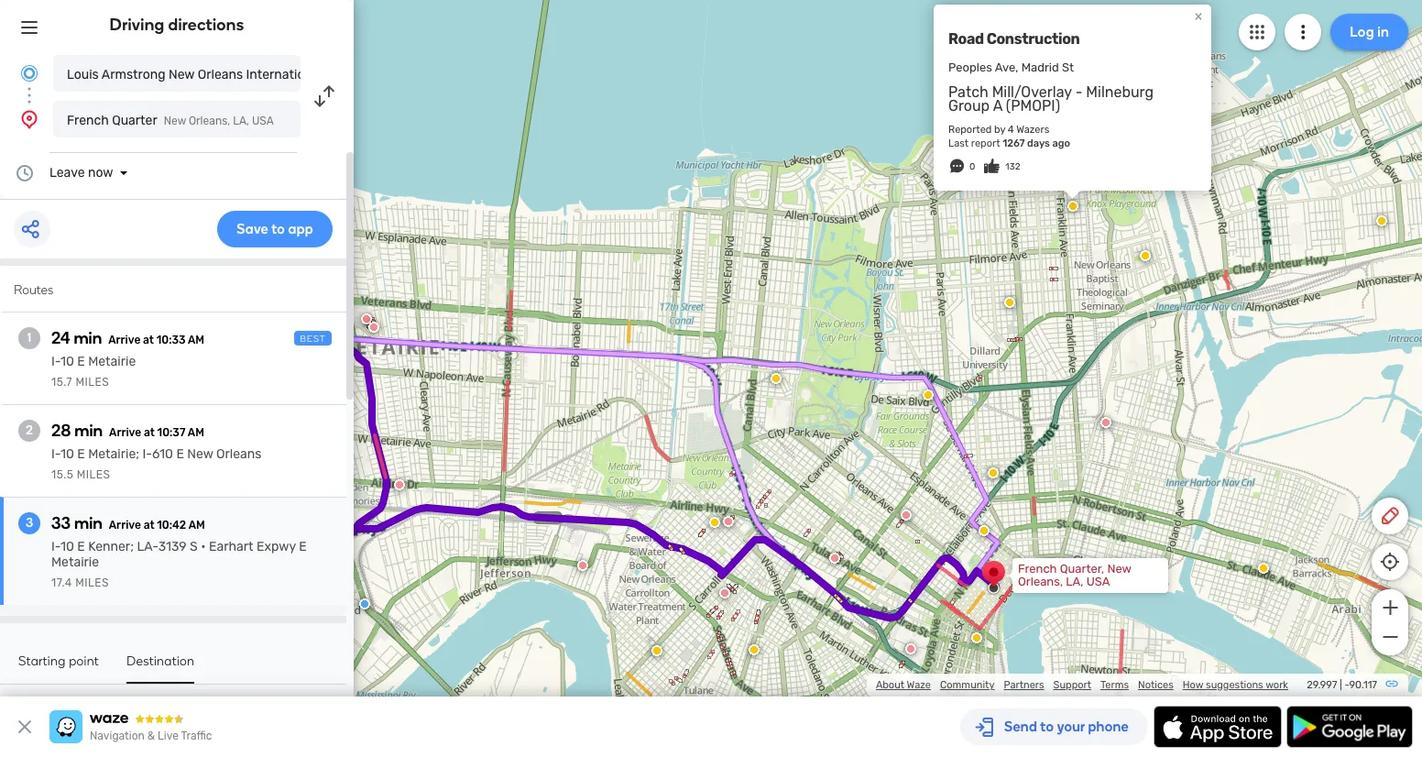 Task type: describe. For each thing, give the bounding box(es) containing it.
new for louis armstrong new orleans international airport
[[169, 67, 195, 82]]

10:42
[[157, 519, 186, 532]]

days
[[1028, 137, 1050, 149]]

la, for quarter
[[233, 115, 249, 127]]

navigation & live traffic
[[90, 730, 212, 742]]

police image
[[359, 599, 370, 610]]

10 for 33
[[60, 539, 74, 555]]

15.5
[[51, 468, 74, 481]]

28
[[51, 421, 71, 441]]

e for 28 min
[[77, 446, 85, 462]]

terms
[[1101, 679, 1129, 691]]

clock image
[[14, 162, 36, 184]]

navigation
[[90, 730, 145, 742]]

louis armstrong new orleans international airport
[[67, 67, 367, 82]]

patch mill/overlay - milneburg group a (pmopi) reported by 4 wazers last report 1267 days ago
[[949, 83, 1154, 149]]

best
[[300, 334, 326, 345]]

partners link
[[1004, 679, 1045, 691]]

terms link
[[1101, 679, 1129, 691]]

how suggestions work link
[[1183, 679, 1289, 691]]

support
[[1054, 679, 1092, 691]]

i-10 e metairie; i-610 e new orleans 15.5 miles
[[51, 446, 262, 481]]

reported
[[949, 124, 992, 136]]

3
[[26, 515, 33, 531]]

directions
[[168, 15, 244, 35]]

international
[[246, 67, 323, 82]]

ago
[[1053, 137, 1071, 149]]

by
[[995, 124, 1006, 136]]

la-
[[137, 539, 158, 555]]

0
[[970, 161, 976, 172]]

e right expwy
[[299, 539, 307, 555]]

report
[[971, 137, 1000, 149]]

quarter
[[112, 113, 157, 128]]

arrive for 28 min
[[109, 426, 141, 439]]

now
[[88, 165, 113, 181]]

× link
[[1191, 7, 1207, 25]]

arrive for 33 min
[[109, 519, 141, 532]]

miles inside i-10 e metairie 15.7 miles
[[76, 376, 109, 389]]

leave
[[49, 165, 85, 181]]

metairie;
[[88, 446, 139, 462]]

2 horizontal spatial hazard image
[[1258, 563, 1269, 574]]

construction
[[987, 30, 1080, 47]]

10:37
[[157, 426, 186, 439]]

610
[[152, 446, 173, 462]]

e right 610
[[176, 446, 184, 462]]

arrive for 24 min
[[108, 334, 141, 346]]

french quarter, new orleans, la, usa
[[1018, 562, 1132, 588]]

×
[[1195, 7, 1203, 25]]

st
[[1062, 60, 1074, 74]]

last
[[949, 137, 969, 149]]

destination
[[127, 654, 195, 669]]

earhart
[[209, 539, 253, 555]]

10 for 28
[[60, 446, 74, 462]]

min for 24 min
[[74, 328, 102, 348]]

french for quarter,
[[1018, 562, 1057, 576]]

point
[[69, 654, 99, 669]]

orleans inside i-10 e metairie; i-610 e new orleans 15.5 miles
[[216, 446, 262, 462]]

3139
[[158, 539, 187, 555]]

about
[[876, 679, 905, 691]]

|
[[1340, 679, 1343, 691]]

work
[[1266, 679, 1289, 691]]

am for 33 min
[[189, 519, 205, 532]]

leave now
[[49, 165, 113, 181]]

milneburg
[[1086, 83, 1154, 101]]

2
[[26, 423, 33, 438]]

live
[[158, 730, 179, 742]]

peoples
[[949, 60, 993, 74]]

wazers
[[1017, 124, 1050, 136]]

at for 24 min
[[143, 334, 154, 346]]

24
[[51, 328, 70, 348]]

zoom out image
[[1379, 626, 1402, 648]]

&
[[147, 730, 155, 742]]

90.117
[[1350, 679, 1378, 691]]

usa for quarter,
[[1087, 575, 1110, 588]]

peoples ave, madrid st
[[949, 60, 1074, 74]]

french quarter new orleans, la, usa
[[67, 113, 274, 128]]

- for 90.117
[[1345, 679, 1350, 691]]

24 min arrive at 10:33 am
[[51, 328, 204, 348]]

starting
[[18, 654, 66, 669]]

miles inside i-10 e metairie; i-610 e new orleans 15.5 miles
[[77, 468, 110, 481]]

mill/overlay
[[992, 83, 1072, 101]]

min for 28 min
[[74, 421, 103, 441]]

new for french quarter new orleans, la, usa
[[164, 115, 186, 127]]

a
[[993, 97, 1003, 115]]

current location image
[[18, 62, 40, 84]]

28 min arrive at 10:37 am
[[51, 421, 204, 441]]

•
[[201, 539, 206, 555]]

4
[[1008, 124, 1014, 136]]

(pmopi)
[[1006, 97, 1061, 115]]

at for 28 min
[[144, 426, 155, 439]]

how
[[1183, 679, 1204, 691]]

e for 24 min
[[77, 354, 85, 369]]

1267
[[1003, 137, 1025, 149]]

s
[[190, 539, 198, 555]]

e for 33 min
[[77, 539, 85, 555]]



Task type: vqa. For each thing, say whether or not it's contained in the screenshot.
Fix A Map Issue link
no



Task type: locate. For each thing, give the bounding box(es) containing it.
am right 10:37
[[188, 426, 204, 439]]

support link
[[1054, 679, 1092, 691]]

ave,
[[995, 60, 1019, 74]]

3 10 from the top
[[60, 539, 74, 555]]

10 inside i-10 e metairie 15.7 miles
[[60, 354, 74, 369]]

1 horizontal spatial -
[[1345, 679, 1350, 691]]

1 vertical spatial min
[[74, 421, 103, 441]]

new right 610
[[187, 446, 213, 462]]

0 vertical spatial orleans
[[198, 67, 243, 82]]

am for 24 min
[[188, 334, 204, 346]]

e left kenner;
[[77, 539, 85, 555]]

louis armstrong new orleans international airport button
[[53, 55, 367, 92]]

road closed image
[[361, 313, 372, 324], [368, 322, 379, 333], [394, 479, 405, 490], [901, 510, 912, 521], [723, 516, 734, 527], [830, 553, 841, 564]]

miles down metairie;
[[77, 468, 110, 481]]

new inside button
[[169, 67, 195, 82]]

1 vertical spatial orleans
[[216, 446, 262, 462]]

at up the la-
[[144, 519, 155, 532]]

1 horizontal spatial usa
[[1087, 575, 1110, 588]]

1 vertical spatial arrive
[[109, 426, 141, 439]]

min right 28
[[74, 421, 103, 441]]

miles right 15.7
[[76, 376, 109, 389]]

metairie up 17.4
[[51, 555, 99, 570]]

link image
[[1385, 676, 1400, 691]]

min for 33 min
[[74, 513, 102, 533]]

driving directions
[[110, 15, 244, 35]]

new
[[169, 67, 195, 82], [164, 115, 186, 127], [187, 446, 213, 462], [1108, 562, 1132, 576]]

0 horizontal spatial la,
[[233, 115, 249, 127]]

1 10 from the top
[[60, 354, 74, 369]]

metairie down the 24 min arrive at 10:33 am
[[88, 354, 136, 369]]

2 vertical spatial miles
[[75, 577, 109, 589]]

waze
[[907, 679, 931, 691]]

0 vertical spatial at
[[143, 334, 154, 346]]

la, for quarter,
[[1066, 575, 1084, 588]]

miles right 17.4
[[75, 577, 109, 589]]

usa inside french quarter, new orleans, la, usa
[[1087, 575, 1110, 588]]

new inside french quarter, new orleans, la, usa
[[1108, 562, 1132, 576]]

0 horizontal spatial orleans,
[[189, 115, 230, 127]]

orleans, for quarter
[[189, 115, 230, 127]]

french left quarter,
[[1018, 562, 1057, 576]]

new right quarter
[[164, 115, 186, 127]]

0 vertical spatial miles
[[76, 376, 109, 389]]

at
[[143, 334, 154, 346], [144, 426, 155, 439], [144, 519, 155, 532]]

2 vertical spatial hazard image
[[1258, 563, 1269, 574]]

10 inside i-10 e kenner; la-3139 s • earhart expwy e metairie 17.4 miles
[[60, 539, 74, 555]]

madrid
[[1022, 60, 1059, 74]]

e
[[77, 354, 85, 369], [77, 446, 85, 462], [176, 446, 184, 462], [77, 539, 85, 555], [299, 539, 307, 555]]

e inside i-10 e metairie 15.7 miles
[[77, 354, 85, 369]]

10 down the 33
[[60, 539, 74, 555]]

about waze link
[[876, 679, 931, 691]]

1 vertical spatial hazard image
[[709, 517, 720, 528]]

orleans, inside french quarter new orleans, la, usa
[[189, 115, 230, 127]]

orleans, inside french quarter, new orleans, la, usa
[[1018, 575, 1063, 588]]

2 vertical spatial arrive
[[109, 519, 141, 532]]

1 vertical spatial am
[[188, 426, 204, 439]]

min right the 33
[[74, 513, 102, 533]]

10 inside i-10 e metairie; i-610 e new orleans 15.5 miles
[[60, 446, 74, 462]]

i- for 28 min
[[51, 446, 60, 462]]

miles inside i-10 e kenner; la-3139 s • earhart expwy e metairie 17.4 miles
[[75, 577, 109, 589]]

french down louis
[[67, 113, 109, 128]]

am inside 28 min arrive at 10:37 am
[[188, 426, 204, 439]]

orleans, for quarter,
[[1018, 575, 1063, 588]]

0 vertical spatial french
[[67, 113, 109, 128]]

2 vertical spatial am
[[189, 519, 205, 532]]

e down the 24 min arrive at 10:33 am
[[77, 354, 85, 369]]

1 horizontal spatial hazard image
[[771, 373, 782, 384]]

29.997 | -90.117
[[1307, 679, 1378, 691]]

i- for 33 min
[[51, 539, 60, 555]]

e left metairie;
[[77, 446, 85, 462]]

about waze community partners support terms notices how suggestions work
[[876, 679, 1289, 691]]

kenner;
[[88, 539, 134, 555]]

2 vertical spatial min
[[74, 513, 102, 533]]

1 vertical spatial at
[[144, 426, 155, 439]]

10 for 24
[[60, 354, 74, 369]]

patch
[[949, 83, 989, 101]]

1 horizontal spatial orleans,
[[1018, 575, 1063, 588]]

2 vertical spatial 10
[[60, 539, 74, 555]]

arrive inside the 24 min arrive at 10:33 am
[[108, 334, 141, 346]]

0 vertical spatial la,
[[233, 115, 249, 127]]

louis
[[67, 67, 99, 82]]

1 vertical spatial metairie
[[51, 555, 99, 570]]

location image
[[18, 108, 40, 130]]

orleans right 610
[[216, 446, 262, 462]]

17.4
[[51, 577, 72, 589]]

-
[[1076, 83, 1083, 101], [1345, 679, 1350, 691]]

hazard image
[[1377, 215, 1388, 226], [1140, 250, 1151, 261], [1005, 297, 1016, 308], [923, 390, 934, 401], [988, 467, 999, 478], [979, 525, 990, 536], [972, 632, 983, 643], [749, 644, 760, 655], [652, 645, 663, 656]]

orleans down directions
[[198, 67, 243, 82]]

metairie inside i-10 e kenner; la-3139 s • earhart expwy e metairie 17.4 miles
[[51, 555, 99, 570]]

1
[[27, 330, 31, 346]]

x image
[[14, 716, 36, 738]]

2 vertical spatial at
[[144, 519, 155, 532]]

1 vertical spatial usa
[[1087, 575, 1110, 588]]

usa
[[252, 115, 274, 127], [1087, 575, 1110, 588]]

metairie inside i-10 e metairie 15.7 miles
[[88, 354, 136, 369]]

i-10 e metairie 15.7 miles
[[51, 354, 136, 389]]

i- down the 33
[[51, 539, 60, 555]]

arrive up kenner;
[[109, 519, 141, 532]]

suggestions
[[1206, 679, 1264, 691]]

road closed image
[[1101, 417, 1112, 428], [577, 560, 588, 571], [720, 588, 731, 599], [906, 643, 917, 654]]

15.7
[[51, 376, 72, 389]]

0 vertical spatial 10
[[60, 354, 74, 369]]

1 vertical spatial miles
[[77, 468, 110, 481]]

1 horizontal spatial french
[[1018, 562, 1057, 576]]

new for french quarter, new orleans, la, usa
[[1108, 562, 1132, 576]]

usa inside french quarter new orleans, la, usa
[[252, 115, 274, 127]]

la, inside french quarter new orleans, la, usa
[[233, 115, 249, 127]]

miles
[[76, 376, 109, 389], [77, 468, 110, 481], [75, 577, 109, 589]]

min right '24'
[[74, 328, 102, 348]]

33 min arrive at 10:42 am
[[51, 513, 205, 533]]

- right | at the bottom
[[1345, 679, 1350, 691]]

french inside french quarter, new orleans, la, usa
[[1018, 562, 1057, 576]]

10:33
[[156, 334, 186, 346]]

traffic
[[181, 730, 212, 742]]

road construction
[[949, 30, 1080, 47]]

0 vertical spatial arrive
[[108, 334, 141, 346]]

- inside patch mill/overlay - milneburg group a (pmopi) reported by 4 wazers last report 1267 days ago
[[1076, 83, 1083, 101]]

am inside 33 min arrive at 10:42 am
[[189, 519, 205, 532]]

driving
[[110, 15, 164, 35]]

la, inside french quarter, new orleans, la, usa
[[1066, 575, 1084, 588]]

at inside 28 min arrive at 10:37 am
[[144, 426, 155, 439]]

starting point button
[[18, 654, 99, 682]]

at left 10:37
[[144, 426, 155, 439]]

1 horizontal spatial la,
[[1066, 575, 1084, 588]]

33
[[51, 513, 71, 533]]

notices link
[[1138, 679, 1174, 691]]

1 at from the top
[[143, 334, 154, 346]]

1 vertical spatial french
[[1018, 562, 1057, 576]]

starting point
[[18, 654, 99, 669]]

arrive inside 33 min arrive at 10:42 am
[[109, 519, 141, 532]]

0 vertical spatial metairie
[[88, 354, 136, 369]]

0 vertical spatial hazard image
[[771, 373, 782, 384]]

new up french quarter new orleans, la, usa on the top left of the page
[[169, 67, 195, 82]]

1 vertical spatial -
[[1345, 679, 1350, 691]]

2 at from the top
[[144, 426, 155, 439]]

min
[[74, 328, 102, 348], [74, 421, 103, 441], [74, 513, 102, 533]]

new inside french quarter new orleans, la, usa
[[164, 115, 186, 127]]

am up s
[[189, 519, 205, 532]]

orleans inside button
[[198, 67, 243, 82]]

partners
[[1004, 679, 1045, 691]]

- left the milneburg
[[1076, 83, 1083, 101]]

0 horizontal spatial usa
[[252, 115, 274, 127]]

i-10 e kenner; la-3139 s • earhart expwy e metairie 17.4 miles
[[51, 539, 307, 589]]

0 horizontal spatial -
[[1076, 83, 1083, 101]]

0 vertical spatial orleans,
[[189, 115, 230, 127]]

new right quarter,
[[1108, 562, 1132, 576]]

i- down 28 min arrive at 10:37 am
[[142, 446, 152, 462]]

french for quarter
[[67, 113, 109, 128]]

quarter,
[[1060, 562, 1105, 576]]

i- up 15.5
[[51, 446, 60, 462]]

132
[[1006, 161, 1021, 172]]

i- for 24 min
[[51, 354, 60, 369]]

community
[[940, 679, 995, 691]]

at inside 33 min arrive at 10:42 am
[[144, 519, 155, 532]]

at inside the 24 min arrive at 10:33 am
[[143, 334, 154, 346]]

destination button
[[127, 654, 195, 684]]

road
[[949, 30, 984, 47]]

group
[[949, 97, 990, 115]]

expwy
[[257, 539, 296, 555]]

airport
[[325, 67, 367, 82]]

0 vertical spatial min
[[74, 328, 102, 348]]

0 horizontal spatial french
[[67, 113, 109, 128]]

orleans,
[[189, 115, 230, 127], [1018, 575, 1063, 588]]

1 vertical spatial 10
[[60, 446, 74, 462]]

arrive inside 28 min arrive at 10:37 am
[[109, 426, 141, 439]]

hazard image
[[771, 373, 782, 384], [709, 517, 720, 528], [1258, 563, 1269, 574]]

i- inside i-10 e kenner; la-3139 s • earhart expwy e metairie 17.4 miles
[[51, 539, 60, 555]]

2 10 from the top
[[60, 446, 74, 462]]

3 at from the top
[[144, 519, 155, 532]]

zoom in image
[[1379, 597, 1402, 619]]

1 vertical spatial la,
[[1066, 575, 1084, 588]]

- for milneburg
[[1076, 83, 1083, 101]]

0 vertical spatial am
[[188, 334, 204, 346]]

am for 28 min
[[188, 426, 204, 439]]

usa for quarter
[[252, 115, 274, 127]]

0 vertical spatial usa
[[252, 115, 274, 127]]

0 horizontal spatial hazard image
[[709, 517, 720, 528]]

french
[[67, 113, 109, 128], [1018, 562, 1057, 576]]

new inside i-10 e metairie; i-610 e new orleans 15.5 miles
[[187, 446, 213, 462]]

routes
[[14, 282, 53, 298]]

am right 10:33
[[188, 334, 204, 346]]

at left 10:33
[[143, 334, 154, 346]]

armstrong
[[102, 67, 166, 82]]

am inside the 24 min arrive at 10:33 am
[[188, 334, 204, 346]]

i- up 15.7
[[51, 354, 60, 369]]

10 up 15.7
[[60, 354, 74, 369]]

arrive up i-10 e metairie 15.7 miles
[[108, 334, 141, 346]]

0 vertical spatial -
[[1076, 83, 1083, 101]]

arrive up metairie;
[[109, 426, 141, 439]]

pencil image
[[1379, 505, 1401, 527]]

10 up 15.5
[[60, 446, 74, 462]]

i- inside i-10 e metairie 15.7 miles
[[51, 354, 60, 369]]

i-
[[51, 354, 60, 369], [51, 446, 60, 462], [142, 446, 152, 462], [51, 539, 60, 555]]

la,
[[233, 115, 249, 127], [1066, 575, 1084, 588]]

1 vertical spatial orleans,
[[1018, 575, 1063, 588]]

orleans
[[198, 67, 243, 82], [216, 446, 262, 462]]

at for 33 min
[[144, 519, 155, 532]]



